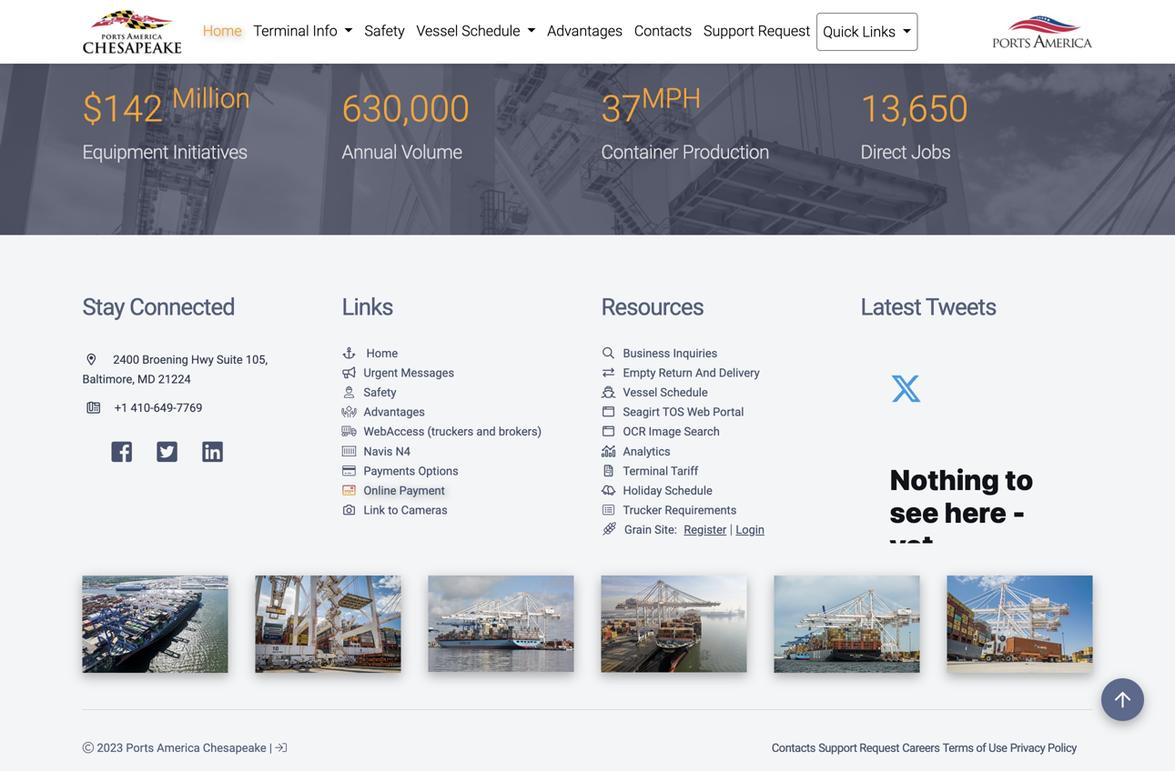 Task type: vqa. For each thing, say whether or not it's contained in the screenshot.
Vessel
yes



Task type: describe. For each thing, give the bounding box(es) containing it.
production
[[683, 141, 769, 163]]

2023
[[97, 742, 123, 755]]

schedule for ship icon
[[660, 386, 708, 400]]

grain site: register | login
[[624, 522, 765, 538]]

1 vertical spatial contacts link
[[770, 733, 817, 765]]

contacts support request careers terms of use privacy policy
[[772, 742, 1077, 755]]

0 horizontal spatial contacts link
[[629, 13, 698, 49]]

urgent
[[364, 366, 398, 380]]

phone office image
[[87, 402, 115, 414]]

0 vertical spatial vessel
[[416, 22, 458, 40]]

terminal for terminal tariff
[[623, 465, 668, 478]]

stay
[[82, 294, 124, 321]]

productivity
[[326, 11, 477, 46]]

latest tweets
[[861, 294, 996, 321]]

webaccess (truckers and brokers) link
[[342, 425, 542, 439]]

credit card image
[[342, 466, 356, 477]]

return
[[659, 366, 693, 380]]

highest
[[223, 11, 319, 46]]

ocr image search link
[[601, 425, 720, 439]]

equipment
[[82, 141, 168, 163]]

0 vertical spatial safety
[[365, 22, 405, 40]]

trucker requirements
[[623, 504, 737, 518]]

delivery
[[719, 366, 760, 380]]

browser image
[[601, 407, 616, 418]]

info
[[313, 22, 338, 40]]

quick links link
[[816, 13, 918, 51]]

2400
[[113, 353, 139, 367]]

jobs
[[911, 141, 951, 163]]

quick links
[[823, 23, 899, 41]]

privacy
[[1010, 742, 1045, 755]]

holiday schedule link
[[601, 484, 713, 498]]

1 vertical spatial safety
[[364, 386, 396, 400]]

business inquiries
[[623, 347, 718, 360]]

latest
[[861, 294, 921, 321]]

safety link for urgent messages link
[[342, 386, 396, 400]]

analytics
[[623, 445, 671, 459]]

container
[[518, 11, 640, 46]]

empty return and delivery
[[623, 366, 760, 380]]

careers link
[[901, 733, 941, 765]]

brokers)
[[499, 425, 542, 439]]

broening
[[142, 353, 188, 367]]

container production
[[601, 141, 769, 163]]

initiatives
[[173, 141, 248, 163]]

online payment
[[364, 484, 445, 498]]

grain
[[624, 524, 652, 537]]

file invoice image
[[601, 466, 616, 477]]

+1 410-649-7769
[[115, 401, 202, 415]]

u.s.
[[880, 11, 932, 46]]

0 vertical spatial schedule
[[462, 22, 520, 40]]

register
[[684, 524, 727, 537]]

east
[[939, 11, 996, 46]]

of for one
[[484, 11, 511, 46]]

payments options link
[[342, 465, 459, 478]]

1 horizontal spatial support
[[819, 742, 857, 755]]

ocr image search
[[623, 425, 720, 439]]

register link
[[680, 524, 727, 537]]

2400 broening hwy suite 105, baltimore, md 21224
[[82, 353, 268, 386]]

terminal for terminal info
[[253, 22, 309, 40]]

container
[[601, 141, 678, 163]]

ocr
[[623, 425, 646, 439]]

login
[[736, 524, 765, 537]]

0 vertical spatial vessel schedule link
[[411, 13, 542, 49]]

link to cameras link
[[342, 504, 448, 518]]

0 horizontal spatial support request link
[[698, 13, 816, 49]]

chesapeake
[[203, 742, 266, 755]]

schedule for bells icon
[[665, 484, 713, 498]]

equipment initiatives
[[82, 141, 248, 163]]

anchor image
[[342, 348, 356, 359]]

annual volume
[[342, 141, 462, 163]]

contacts for contacts support request careers terms of use privacy policy
[[772, 742, 816, 755]]

terms of use link
[[941, 733, 1009, 765]]

online payment link
[[342, 484, 445, 498]]

trucker requirements link
[[601, 504, 737, 518]]

n4
[[396, 445, 410, 459]]

support request
[[704, 22, 811, 40]]

seagirt
[[623, 406, 660, 419]]

1 vertical spatial advantages link
[[342, 406, 425, 419]]

1 horizontal spatial |
[[730, 522, 733, 538]]

and
[[476, 425, 496, 439]]

list alt image
[[601, 505, 616, 516]]

of for contacts
[[976, 742, 986, 755]]

links inside quick links link
[[862, 23, 896, 41]]

link
[[364, 504, 385, 518]]

messages
[[401, 366, 454, 380]]

contacts for contacts
[[634, 22, 692, 40]]

tos
[[663, 406, 684, 419]]

terminal info link
[[248, 13, 359, 49]]

requirements
[[665, 504, 737, 518]]

0 horizontal spatial of
[[141, 11, 168, 46]]

holiday schedule
[[623, 484, 713, 498]]

0 vertical spatial request
[[758, 22, 811, 40]]

credit card front image
[[342, 485, 356, 497]]

sign in image
[[275, 743, 287, 754]]

seagirt tos web portal link
[[601, 406, 744, 419]]

seagirt tos web portal
[[623, 406, 744, 419]]

one of the highest productivity of container operations on the u.s. east coast
[[82, 11, 1079, 46]]

navis n4 link
[[342, 445, 410, 459]]

on
[[792, 11, 825, 46]]

ship image
[[601, 387, 616, 399]]

annual
[[342, 141, 397, 163]]

1 vertical spatial support request link
[[817, 733, 901, 765]]

(truckers
[[427, 425, 474, 439]]



Task type: locate. For each thing, give the bounding box(es) containing it.
7769
[[176, 401, 202, 415]]

0 vertical spatial support request link
[[698, 13, 816, 49]]

urgent messages link
[[342, 366, 454, 380]]

1 horizontal spatial vessel schedule
[[623, 386, 708, 400]]

terminal left info
[[253, 22, 309, 40]]

schedule
[[462, 22, 520, 40], [660, 386, 708, 400], [665, 484, 713, 498]]

empty
[[623, 366, 656, 380]]

business inquiries link
[[601, 347, 718, 360]]

hand receiving image
[[342, 407, 356, 418]]

2 vertical spatial schedule
[[665, 484, 713, 498]]

advantages link up the 37 on the top of the page
[[542, 13, 629, 49]]

0 horizontal spatial advantages
[[364, 406, 425, 419]]

search image
[[601, 348, 616, 359]]

1 horizontal spatial home
[[367, 347, 398, 360]]

0 horizontal spatial contacts
[[634, 22, 692, 40]]

america
[[157, 742, 200, 755]]

0 horizontal spatial support
[[704, 22, 755, 40]]

volume
[[401, 141, 462, 163]]

1 vertical spatial |
[[269, 742, 272, 755]]

0 horizontal spatial |
[[269, 742, 272, 755]]

1 horizontal spatial the
[[832, 11, 873, 46]]

0 vertical spatial safety link
[[359, 13, 411, 49]]

| left sign in image
[[269, 742, 272, 755]]

camera image
[[342, 505, 356, 516]]

terminal down analytics on the bottom right of the page
[[623, 465, 668, 478]]

map marker alt image
[[87, 354, 110, 366]]

direct
[[861, 141, 907, 163]]

vessel down empty
[[623, 386, 657, 400]]

mph
[[642, 82, 701, 115]]

one
[[82, 11, 134, 46]]

1 vertical spatial safety link
[[342, 386, 396, 400]]

online
[[364, 484, 396, 498]]

1 the from the left
[[175, 11, 216, 46]]

analytics link
[[601, 445, 671, 459]]

1 vertical spatial home
[[367, 347, 398, 360]]

tweets
[[926, 294, 996, 321]]

and
[[696, 366, 716, 380]]

terminal info
[[253, 22, 341, 40]]

operations
[[647, 11, 785, 46]]

navis n4
[[364, 445, 410, 459]]

image
[[649, 425, 681, 439]]

2400 broening hwy suite 105, baltimore, md 21224 link
[[82, 353, 268, 386]]

resources
[[601, 294, 704, 321]]

home
[[203, 22, 242, 40], [367, 347, 398, 360]]

1 horizontal spatial home link
[[342, 347, 398, 360]]

safety link for terminal info link
[[359, 13, 411, 49]]

of left container
[[484, 11, 511, 46]]

home link
[[197, 13, 248, 49], [342, 347, 398, 360]]

careers
[[902, 742, 940, 755]]

1 horizontal spatial vessel schedule link
[[601, 386, 708, 400]]

safety link right info
[[359, 13, 411, 49]]

1 vertical spatial advantages
[[364, 406, 425, 419]]

0 horizontal spatial vessel schedule
[[416, 22, 524, 40]]

coast
[[1003, 11, 1079, 46]]

0 vertical spatial support
[[704, 22, 755, 40]]

0 vertical spatial advantages
[[547, 22, 623, 40]]

direct jobs
[[861, 141, 951, 163]]

0 horizontal spatial the
[[175, 11, 216, 46]]

0 vertical spatial home
[[203, 22, 242, 40]]

0 vertical spatial terminal
[[253, 22, 309, 40]]

142
[[103, 88, 163, 131]]

request left careers
[[860, 742, 899, 755]]

0 horizontal spatial vessel
[[416, 22, 458, 40]]

links right quick
[[862, 23, 896, 41]]

0 horizontal spatial terminal
[[253, 22, 309, 40]]

$ 142 million
[[82, 82, 250, 131]]

1 horizontal spatial advantages
[[547, 22, 623, 40]]

safety link down urgent
[[342, 386, 396, 400]]

1 horizontal spatial contacts link
[[770, 733, 817, 765]]

contacts link
[[629, 13, 698, 49], [770, 733, 817, 765]]

options
[[418, 465, 459, 478]]

1 horizontal spatial request
[[860, 742, 899, 755]]

vessel up 630,000 at the top left of page
[[416, 22, 458, 40]]

home link up million
[[197, 13, 248, 49]]

1 horizontal spatial vessel
[[623, 386, 657, 400]]

the
[[175, 11, 216, 46], [832, 11, 873, 46]]

1 vertical spatial support
[[819, 742, 857, 755]]

contacts
[[634, 22, 692, 40], [772, 742, 816, 755]]

1 vertical spatial vessel
[[623, 386, 657, 400]]

safety right info
[[365, 22, 405, 40]]

exchange image
[[601, 367, 616, 379]]

advantages up the 37 on the top of the page
[[547, 22, 623, 40]]

privacy policy link
[[1009, 733, 1078, 765]]

advantages up webaccess
[[364, 406, 425, 419]]

payments
[[364, 465, 415, 478]]

1 horizontal spatial contacts
[[772, 742, 816, 755]]

request left quick
[[758, 22, 811, 40]]

links up anchor image
[[342, 294, 393, 321]]

suite
[[217, 353, 243, 367]]

0 vertical spatial home link
[[197, 13, 248, 49]]

container storage image
[[342, 446, 356, 457]]

1 vertical spatial terminal
[[623, 465, 668, 478]]

bells image
[[601, 485, 616, 497]]

advantages
[[547, 22, 623, 40], [364, 406, 425, 419]]

the right on in the top right of the page
[[832, 11, 873, 46]]

| left login link
[[730, 522, 733, 538]]

home link up urgent
[[342, 347, 398, 360]]

search
[[684, 425, 720, 439]]

use
[[989, 742, 1007, 755]]

home link for terminal info link
[[197, 13, 248, 49]]

of left use
[[976, 742, 986, 755]]

empty return and delivery link
[[601, 366, 760, 380]]

37
[[601, 88, 642, 131]]

0 vertical spatial contacts link
[[629, 13, 698, 49]]

+1 410-649-7769 link
[[82, 401, 202, 415]]

md
[[137, 373, 155, 386]]

1 horizontal spatial links
[[862, 23, 896, 41]]

0 vertical spatial contacts
[[634, 22, 692, 40]]

2 horizontal spatial of
[[976, 742, 986, 755]]

advantages link up webaccess
[[342, 406, 425, 419]]

copyright image
[[82, 743, 94, 754]]

1 horizontal spatial of
[[484, 11, 511, 46]]

hwy
[[191, 353, 214, 367]]

0 horizontal spatial home link
[[197, 13, 248, 49]]

0 vertical spatial |
[[730, 522, 733, 538]]

inquiries
[[673, 347, 718, 360]]

support left careers
[[819, 742, 857, 755]]

twitter square image
[[157, 441, 177, 464]]

truck container image
[[342, 426, 356, 438]]

analytics image
[[601, 446, 616, 457]]

bullhorn image
[[342, 367, 356, 379]]

go to top image
[[1101, 679, 1144, 722]]

support request link left careers
[[817, 733, 901, 765]]

37 mph
[[601, 82, 701, 131]]

payments options
[[364, 465, 459, 478]]

login link
[[736, 524, 765, 537]]

0 horizontal spatial links
[[342, 294, 393, 321]]

support request link left quick
[[698, 13, 816, 49]]

1 horizontal spatial terminal
[[623, 465, 668, 478]]

facebook square image
[[112, 441, 132, 464]]

web
[[687, 406, 710, 419]]

of right one
[[141, 11, 168, 46]]

0 vertical spatial vessel schedule
[[416, 22, 524, 40]]

0 horizontal spatial request
[[758, 22, 811, 40]]

1 horizontal spatial support request link
[[817, 733, 901, 765]]

wheat image
[[601, 524, 618, 537]]

payment
[[399, 484, 445, 498]]

home up urgent
[[367, 347, 398, 360]]

safety link
[[359, 13, 411, 49], [342, 386, 396, 400]]

user hard hat image
[[342, 387, 356, 399]]

0 vertical spatial advantages link
[[542, 13, 629, 49]]

1 vertical spatial home link
[[342, 347, 398, 360]]

0 horizontal spatial advantages link
[[342, 406, 425, 419]]

2 the from the left
[[832, 11, 873, 46]]

0 horizontal spatial home
[[203, 22, 242, 40]]

1 horizontal spatial advantages link
[[542, 13, 629, 49]]

support request link
[[698, 13, 816, 49], [817, 733, 901, 765]]

vessel schedule
[[416, 22, 524, 40], [623, 386, 708, 400]]

0 horizontal spatial vessel schedule link
[[411, 13, 542, 49]]

holiday
[[623, 484, 662, 498]]

baltimore,
[[82, 373, 135, 386]]

site:
[[655, 524, 677, 537]]

to
[[388, 504, 398, 518]]

1 vertical spatial schedule
[[660, 386, 708, 400]]

home up million
[[203, 22, 242, 40]]

links
[[862, 23, 896, 41], [342, 294, 393, 321]]

1 vertical spatial contacts
[[772, 742, 816, 755]]

1 vertical spatial vessel schedule
[[623, 386, 708, 400]]

terms
[[943, 742, 974, 755]]

vessel schedule link
[[411, 13, 542, 49], [601, 386, 708, 400]]

urgent messages
[[364, 366, 454, 380]]

the up million
[[175, 11, 216, 46]]

home link for urgent messages link
[[342, 347, 398, 360]]

support
[[704, 22, 755, 40], [819, 742, 857, 755]]

linkedin image
[[202, 441, 223, 464]]

1 vertical spatial request
[[860, 742, 899, 755]]

browser image
[[601, 426, 616, 438]]

support left on in the top right of the page
[[704, 22, 755, 40]]

1 vertical spatial vessel schedule link
[[601, 386, 708, 400]]

terminal tariff
[[623, 465, 698, 478]]

1 vertical spatial links
[[342, 294, 393, 321]]

safety down urgent
[[364, 386, 396, 400]]

link to cameras
[[364, 504, 448, 518]]

portal
[[713, 406, 744, 419]]

navis
[[364, 445, 393, 459]]

0 vertical spatial links
[[862, 23, 896, 41]]



